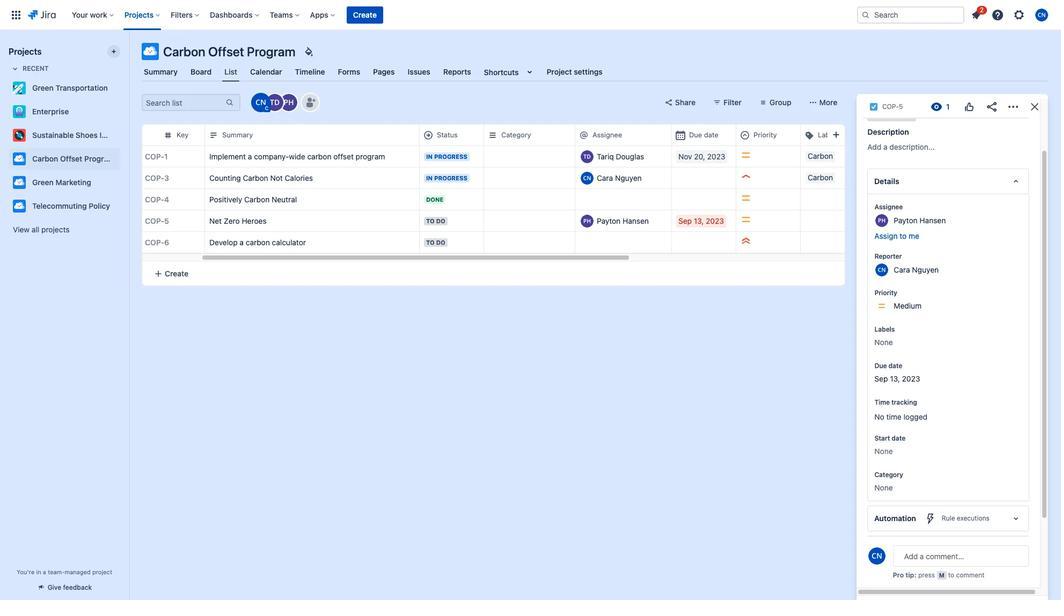 Task type: locate. For each thing, give the bounding box(es) containing it.
projects right work at the left top of page
[[124, 10, 154, 19]]

1 vertical spatial cara nguyen
[[894, 265, 939, 274]]

payton hansen image
[[280, 94, 297, 111]]

date up the 13,
[[889, 362, 903, 370]]

all
[[32, 225, 39, 234]]

jira image
[[28, 8, 56, 21], [28, 8, 56, 21]]

2 add to starred image from the top
[[117, 152, 130, 165]]

primary element
[[6, 0, 857, 30]]

a for company-
[[248, 152, 252, 161]]

nguyen down douglas
[[615, 173, 642, 182]]

row containing cop-4
[[46, 188, 1061, 210]]

am right 8:19
[[964, 553, 974, 561]]

progress up done
[[434, 174, 468, 181]]

cop-5 link up cop-6
[[145, 216, 169, 226]]

1 vertical spatial category
[[875, 471, 903, 479]]

a right the develop
[[240, 238, 244, 247]]

tab list
[[135, 62, 1055, 82]]

2 green from the top
[[32, 178, 54, 187]]

timeline
[[295, 67, 325, 76]]

2023 up the press
[[924, 553, 940, 561]]

labels
[[818, 131, 839, 139], [875, 325, 895, 333]]

carbon
[[307, 152, 332, 161], [246, 238, 270, 247]]

collapse recent projects image
[[9, 62, 21, 75]]

0 vertical spatial category
[[501, 131, 531, 139]]

1 horizontal spatial payton
[[894, 216, 918, 225]]

at left 8:17
[[940, 541, 946, 549]]

2 vertical spatial do
[[436, 239, 445, 246]]

green transportation link
[[9, 77, 116, 99]]

0 horizontal spatial projects
[[9, 47, 42, 56]]

program up calendar
[[247, 44, 296, 59]]

1 horizontal spatial cop-5
[[883, 102, 904, 110]]

0 vertical spatial create
[[353, 10, 377, 19]]

2023 left 8:17
[[922, 541, 938, 549]]

1 vertical spatial summary
[[222, 131, 253, 139]]

date inside the due date sep 13, 2023
[[889, 362, 903, 370]]

due inside the due date sep 13, 2023
[[875, 362, 887, 370]]

settings image
[[1013, 8, 1026, 21]]

offset up list
[[208, 44, 244, 59]]

0 vertical spatial labels
[[818, 131, 839, 139]]

add to starred image up initiative
[[117, 105, 130, 118]]

do inside dropdown button
[[885, 108, 895, 117]]

1 row from the top
[[46, 124, 1061, 146]]

automation
[[875, 514, 917, 523]]

1 add to starred image from the top
[[117, 105, 130, 118]]

actions
[[942, 108, 969, 117]]

group button
[[753, 94, 798, 111]]

transportation
[[56, 83, 108, 92]]

cop-1 link
[[145, 151, 168, 162]]

add to starred image
[[117, 105, 130, 118], [117, 129, 130, 142], [117, 176, 130, 189], [117, 200, 130, 213]]

0 horizontal spatial to
[[900, 231, 907, 241]]

add to starred image right shoes
[[117, 129, 130, 142]]

projects up recent
[[9, 47, 42, 56]]

due down share
[[689, 131, 702, 139]]

1 vertical spatial 5
[[164, 216, 169, 225]]

offset down sustainable shoes initiative link
[[60, 154, 82, 163]]

you're in a team-managed project
[[17, 569, 112, 576]]

row containing key
[[46, 124, 1061, 146]]

1
[[164, 152, 168, 161]]

1 horizontal spatial priority
[[875, 289, 898, 297]]

1 vertical spatial progress
[[434, 174, 468, 181]]

0 horizontal spatial offset
[[60, 154, 82, 163]]

view all projects link
[[9, 220, 120, 239]]

a right add
[[884, 142, 888, 151]]

0 vertical spatial cara nguyen
[[597, 173, 642, 182]]

none inside start date none
[[875, 447, 893, 456]]

1 horizontal spatial offset
[[208, 44, 244, 59]]

add to starred image for telecommuting policy
[[117, 200, 130, 213]]

cop-4
[[145, 195, 169, 204]]

add to starred image right policy
[[117, 200, 130, 213]]

5 right task image
[[900, 102, 904, 110]]

program
[[356, 152, 385, 161]]

0 vertical spatial green
[[32, 83, 54, 92]]

dashboards
[[210, 10, 253, 19]]

0 vertical spatial assignee
[[593, 131, 622, 139]]

updated
[[874, 553, 900, 561]]

1 horizontal spatial 5
[[900, 102, 904, 110]]

0 vertical spatial priority
[[754, 131, 777, 139]]

cara down reporter
[[894, 265, 910, 274]]

a for carbon
[[240, 238, 244, 247]]

do for net zero heroes
[[436, 217, 445, 224]]

labels left labels pin to top. only you can see pinned fields. icon
[[875, 325, 895, 333]]

heroes
[[242, 216, 267, 225]]

3 row from the top
[[46, 167, 1061, 189]]

1 horizontal spatial projects
[[124, 10, 154, 19]]

1 vertical spatial date
[[889, 362, 903, 370]]

progress for implement a company-wide carbon offset program
[[434, 153, 468, 160]]

cop-5 link
[[883, 101, 904, 112], [145, 216, 169, 226]]

0 vertical spatial at
[[940, 541, 946, 549]]

priority
[[754, 131, 777, 139], [875, 289, 898, 297]]

0 horizontal spatial summary
[[144, 67, 178, 76]]

due for due date sep 13, 2023
[[875, 362, 887, 370]]

cop-5 down cop-4 link
[[145, 216, 169, 225]]

tracking
[[892, 398, 917, 406]]

1 vertical spatial to
[[949, 571, 955, 579]]

2 vertical spatial date
[[892, 435, 906, 443]]

0 horizontal spatial assignee
[[593, 131, 622, 139]]

1 vertical spatial priority
[[875, 289, 898, 297]]

1 vertical spatial assignee
[[875, 203, 903, 211]]

0 horizontal spatial cop-5 link
[[145, 216, 169, 226]]

created may 9, 2023 at 8:17 am updated may 9, 2023 at 8:19 am
[[874, 541, 974, 561]]

1 horizontal spatial summary
[[222, 131, 253, 139]]

configure
[[890, 568, 925, 577]]

assignee up tariq
[[593, 131, 622, 139]]

add to starred image down sidebar navigation icon at the left
[[117, 82, 130, 94]]

0 horizontal spatial program
[[84, 154, 115, 163]]

share image
[[986, 100, 999, 113]]

to left me
[[900, 231, 907, 241]]

5 row from the top
[[46, 210, 1061, 232]]

do
[[885, 108, 895, 117], [436, 217, 445, 224], [436, 239, 445, 246]]

a
[[884, 142, 888, 151], [248, 152, 252, 161], [240, 238, 244, 247], [43, 569, 46, 576]]

done
[[426, 196, 444, 203]]

am right 8:17
[[962, 541, 972, 549]]

dashboards button
[[207, 6, 263, 23]]

1 vertical spatial in
[[426, 174, 433, 181]]

4 row from the top
[[46, 188, 1061, 210]]

1 vertical spatial at
[[942, 553, 948, 561]]

1 horizontal spatial cara
[[894, 265, 910, 274]]

0 horizontal spatial labels
[[818, 131, 839, 139]]

1 in progress from the top
[[426, 153, 468, 160]]

comment
[[957, 571, 985, 579]]

none for labels
[[875, 338, 893, 347]]

create button inside primary element
[[347, 6, 383, 23]]

green up telecommuting
[[32, 178, 54, 187]]

actions button
[[921, 104, 990, 121]]

timeline link
[[293, 62, 327, 82]]

1 vertical spatial cop-5
[[145, 216, 169, 225]]

in for implement a company-wide carbon offset program
[[426, 153, 433, 160]]

0 vertical spatial cop-5 link
[[883, 101, 904, 112]]

create down 6
[[165, 269, 189, 278]]

enterprise link
[[9, 101, 116, 122]]

projects button
[[121, 6, 164, 23]]

1 vertical spatial add to starred image
[[117, 152, 130, 165]]

0 vertical spatial progress
[[434, 153, 468, 160]]

program down shoes
[[84, 154, 115, 163]]

green for green marketing
[[32, 178, 54, 187]]

0 vertical spatial in progress
[[426, 153, 468, 160]]

2 progress from the top
[[434, 174, 468, 181]]

1 vertical spatial do
[[436, 217, 445, 224]]

0 horizontal spatial create
[[165, 269, 189, 278]]

1 add to starred image from the top
[[117, 82, 130, 94]]

telecommuting
[[32, 201, 87, 210]]

cop-5 right task image
[[883, 102, 904, 110]]

2 vertical spatial none
[[875, 483, 893, 493]]

2023 inside the due date sep 13, 2023
[[902, 374, 920, 383]]

cara nguyen down reporter
[[894, 265, 939, 274]]

time tracking pin to top. only you can see pinned fields. image
[[919, 398, 928, 407]]

1 none from the top
[[875, 338, 893, 347]]

table containing carbon
[[46, 124, 1061, 261]]

1 vertical spatial green
[[32, 178, 54, 187]]

nguyen down me
[[912, 265, 939, 274]]

policy
[[89, 201, 110, 210]]

green for green transportation
[[32, 83, 54, 92]]

notifications image
[[970, 8, 983, 21]]

issues
[[408, 67, 430, 76]]

0 vertical spatial projects
[[124, 10, 154, 19]]

sustainable shoes initiative link
[[9, 125, 130, 146]]

none up the due date sep 13, 2023
[[875, 338, 893, 347]]

6 row from the top
[[46, 231, 1061, 253]]

progress for counting carbon not calories
[[434, 174, 468, 181]]

carbon offset program up list
[[163, 44, 296, 59]]

3 none from the top
[[875, 483, 893, 493]]

give feedback button
[[30, 579, 98, 596]]

summary inside summary link
[[144, 67, 178, 76]]

shortcuts button
[[482, 62, 538, 82]]

tariq
[[597, 152, 614, 161]]

table
[[46, 124, 1061, 261]]

in progress up done
[[426, 174, 468, 181]]

nguyen inside row
[[615, 173, 642, 182]]

priority down group button
[[754, 131, 777, 139]]

1 green from the top
[[32, 83, 54, 92]]

add to starred image down initiative
[[117, 152, 130, 165]]

0 horizontal spatial carbon offset program
[[32, 154, 115, 163]]

0 vertical spatial due
[[689, 131, 702, 139]]

in progress for counting carbon not calories
[[426, 174, 468, 181]]

carbon down heroes
[[246, 238, 270, 247]]

2023
[[902, 374, 920, 383], [922, 541, 938, 549], [924, 553, 940, 561]]

cop- for net zero heroes
[[145, 216, 164, 225]]

to inside button
[[900, 231, 907, 241]]

0 vertical spatial date
[[704, 131, 719, 139]]

banner
[[0, 0, 1061, 30]]

1 horizontal spatial carbon
[[307, 152, 332, 161]]

add to starred image
[[117, 82, 130, 94], [117, 152, 130, 165]]

may right created
[[900, 541, 913, 549]]

green down recent
[[32, 83, 54, 92]]

5 up 6
[[164, 216, 169, 225]]

1 vertical spatial due
[[875, 362, 887, 370]]

2 in from the top
[[426, 174, 433, 181]]

not
[[270, 173, 283, 182]]

0 vertical spatial to
[[874, 108, 883, 117]]

add to starred image for sustainable shoes initiative
[[117, 129, 130, 142]]

1 vertical spatial offset
[[60, 154, 82, 163]]

due up sep
[[875, 362, 887, 370]]

3 add to starred image from the top
[[117, 176, 130, 189]]

cara nguyen down tariq douglas
[[597, 173, 642, 182]]

share
[[675, 98, 696, 107]]

1 vertical spatial to
[[426, 217, 435, 224]]

cara nguyen image
[[252, 94, 270, 111]]

9,
[[915, 541, 920, 549], [917, 553, 922, 561]]

cop-1
[[145, 152, 168, 161]]

1 horizontal spatial create
[[353, 10, 377, 19]]

0 horizontal spatial cara
[[597, 173, 613, 182]]

create
[[353, 10, 377, 19], [165, 269, 189, 278]]

0 vertical spatial am
[[962, 541, 972, 549]]

add to starred image left cop-3 link
[[117, 176, 130, 189]]

progress down status
[[434, 153, 468, 160]]

add to starred image for green transportation
[[117, 82, 130, 94]]

time tracking
[[875, 398, 917, 406]]

assignee
[[593, 131, 622, 139], [875, 203, 903, 211]]

filter button
[[707, 94, 748, 111]]

projects inside projects popup button
[[124, 10, 154, 19]]

0 horizontal spatial cop-5
[[145, 216, 169, 225]]

in progress down status
[[426, 153, 468, 160]]

may up "configure"
[[902, 553, 915, 561]]

0 horizontal spatial payton
[[597, 216, 621, 225]]

a left company-
[[248, 152, 252, 161]]

date for none
[[892, 435, 906, 443]]

counting carbon not calories
[[209, 173, 313, 182]]

to do
[[874, 108, 895, 117], [426, 217, 445, 224], [426, 239, 445, 246]]

0 vertical spatial none
[[875, 338, 893, 347]]

executions
[[957, 515, 990, 523]]

summary
[[144, 67, 178, 76], [222, 131, 253, 139]]

set background color image
[[302, 45, 315, 58]]

labels down more
[[818, 131, 839, 139]]

1 vertical spatial carbon
[[246, 238, 270, 247]]

douglas
[[616, 152, 644, 161]]

details
[[875, 177, 900, 186]]

assignee left assignee pin to top. only you can see pinned fields. image
[[875, 203, 903, 211]]

1 horizontal spatial program
[[247, 44, 296, 59]]

2023 right the 13,
[[902, 374, 920, 383]]

calories
[[285, 173, 313, 182]]

summary up 'implement' at the top of the page
[[222, 131, 253, 139]]

1 vertical spatial cara
[[894, 265, 910, 274]]

payton hansen inside row
[[597, 216, 649, 225]]

priority up medium at the bottom right of the page
[[875, 289, 898, 297]]

0 vertical spatial cop-5
[[883, 102, 904, 110]]

2 vertical spatial to
[[426, 239, 435, 246]]

to
[[900, 231, 907, 241], [949, 571, 955, 579]]

1 vertical spatial program
[[84, 154, 115, 163]]

2 none from the top
[[875, 447, 893, 456]]

1 progress from the top
[[434, 153, 468, 160]]

assign to me
[[875, 231, 920, 241]]

0 horizontal spatial hansen
[[623, 216, 649, 225]]

more button
[[802, 94, 844, 111]]

0 vertical spatial may
[[900, 541, 913, 549]]

cara
[[597, 173, 613, 182], [894, 265, 910, 274]]

1 vertical spatial none
[[875, 447, 893, 456]]

date
[[704, 131, 719, 139], [889, 362, 903, 370], [892, 435, 906, 443]]

offset
[[208, 44, 244, 59], [60, 154, 82, 163]]

carbon right wide
[[307, 152, 332, 161]]

1 in from the top
[[426, 153, 433, 160]]

0 vertical spatial in
[[426, 153, 433, 160]]

1 vertical spatial to do
[[426, 217, 445, 224]]

do for develop a carbon calculator
[[436, 239, 445, 246]]

settings
[[574, 67, 603, 76]]

1 horizontal spatial category
[[875, 471, 903, 479]]

apps button
[[307, 6, 339, 23]]

at left 8:19
[[942, 553, 948, 561]]

a right in
[[43, 569, 46, 576]]

1 vertical spatial create
[[165, 269, 189, 278]]

date right the start in the right of the page
[[892, 435, 906, 443]]

6
[[164, 238, 169, 247]]

0 horizontal spatial carbon
[[246, 238, 270, 247]]

none up automation
[[875, 483, 893, 493]]

date inside start date none
[[892, 435, 906, 443]]

date down "filter" button
[[704, 131, 719, 139]]

0 vertical spatial offset
[[208, 44, 244, 59]]

0 vertical spatial summary
[[144, 67, 178, 76]]

create right apps dropdown button
[[353, 10, 377, 19]]

0 vertical spatial to
[[900, 231, 907, 241]]

develop a carbon calculator
[[209, 238, 306, 247]]

due
[[689, 131, 702, 139], [875, 362, 887, 370]]

8:19
[[950, 553, 963, 561]]

1 vertical spatial in progress
[[426, 174, 468, 181]]

0 vertical spatial nguyen
[[615, 173, 642, 182]]

carbon offset program up the marketing
[[32, 154, 115, 163]]

0 vertical spatial do
[[885, 108, 895, 117]]

0 horizontal spatial payton hansen
[[597, 216, 649, 225]]

1 horizontal spatial carbon offset program
[[163, 44, 296, 59]]

2 in progress from the top
[[426, 174, 468, 181]]

4 add to starred image from the top
[[117, 200, 130, 213]]

cara down tariq
[[597, 173, 613, 182]]

tip:
[[906, 571, 917, 579]]

summary up search list text field
[[144, 67, 178, 76]]

none down the start in the right of the page
[[875, 447, 893, 456]]

1 horizontal spatial cara nguyen
[[894, 265, 939, 274]]

cop-5 link right task image
[[883, 101, 904, 112]]

green inside 'link'
[[32, 178, 54, 187]]

row
[[46, 124, 1061, 146], [46, 145, 1061, 168], [46, 167, 1061, 189], [46, 188, 1061, 210], [46, 210, 1061, 232], [46, 231, 1061, 253]]

green marketing link
[[9, 172, 116, 193]]

2 add to starred image from the top
[[117, 129, 130, 142]]

offset inside carbon offset program link
[[60, 154, 82, 163]]

recent
[[23, 64, 49, 72]]

work
[[90, 10, 107, 19]]

0 vertical spatial 5
[[900, 102, 904, 110]]

0 vertical spatial create button
[[347, 6, 383, 23]]

0 horizontal spatial priority
[[754, 131, 777, 139]]

to right m
[[949, 571, 955, 579]]

to for develop a carbon calculator
[[426, 239, 435, 246]]



Task type: vqa. For each thing, say whether or not it's contained in the screenshot.
COP-4 link
yes



Task type: describe. For each thing, give the bounding box(es) containing it.
pro
[[894, 571, 905, 579]]

cop- for positively carbon neutral
[[145, 195, 164, 204]]

vote options: no one has voted for this issue yet. image
[[963, 100, 976, 113]]

m
[[940, 572, 945, 579]]

1 horizontal spatial assignee
[[875, 203, 903, 211]]

1 vertical spatial am
[[964, 553, 974, 561]]

share button
[[658, 94, 702, 111]]

1 vertical spatial may
[[902, 553, 915, 561]]

add
[[868, 142, 882, 151]]

implement a company-wide carbon offset program
[[209, 152, 385, 161]]

positively
[[209, 195, 242, 204]]

1 horizontal spatial hansen
[[920, 216, 946, 225]]

2 vertical spatial 2023
[[924, 553, 940, 561]]

calendar link
[[248, 62, 284, 82]]

cop-3 link
[[145, 173, 169, 183]]

marketing
[[56, 178, 91, 187]]

due for due date
[[689, 131, 702, 139]]

1 vertical spatial projects
[[9, 47, 42, 56]]

description
[[868, 127, 909, 136]]

green transportation
[[32, 83, 108, 92]]

3
[[164, 173, 169, 182]]

appswitcher icon image
[[10, 8, 23, 21]]

enterprise
[[32, 107, 69, 116]]

1 vertical spatial 2023
[[922, 541, 938, 549]]

a for description...
[[884, 142, 888, 151]]

Add a comment… field
[[894, 545, 1030, 567]]

close image
[[1029, 100, 1042, 113]]

your profile and settings image
[[1036, 8, 1049, 21]]

1 vertical spatial cop-5 link
[[145, 216, 169, 226]]

reports
[[443, 67, 471, 76]]

0 horizontal spatial category
[[501, 131, 531, 139]]

0 vertical spatial 9,
[[915, 541, 920, 549]]

medium
[[894, 301, 922, 310]]

create project image
[[110, 47, 118, 56]]

Search field
[[857, 6, 965, 23]]

cop- for implement a company-wide carbon offset program
[[145, 152, 164, 161]]

assignee pin to top. only you can see pinned fields. image
[[905, 203, 914, 212]]

2 row from the top
[[46, 145, 1061, 168]]

to do inside dropdown button
[[874, 108, 895, 117]]

net zero heroes
[[209, 216, 267, 225]]

teams button
[[267, 6, 304, 23]]

start
[[875, 435, 890, 443]]

project settings
[[547, 67, 603, 76]]

0 vertical spatial carbon offset program
[[163, 44, 296, 59]]

1 horizontal spatial payton hansen
[[894, 216, 946, 225]]

Search list text field
[[143, 95, 224, 110]]

green marketing
[[32, 178, 91, 187]]

copy link to issue image
[[901, 102, 910, 111]]

board
[[191, 67, 212, 76]]

in for counting carbon not calories
[[426, 174, 433, 181]]

carbon offset program inside carbon offset program link
[[32, 154, 115, 163]]

date for sep
[[889, 362, 903, 370]]

shortcuts
[[484, 67, 519, 77]]

details element
[[868, 169, 1030, 194]]

carbon inside carbon offset program link
[[32, 154, 58, 163]]

0 vertical spatial carbon
[[307, 152, 332, 161]]

1 vertical spatial nguyen
[[912, 265, 939, 274]]

telecommuting policy link
[[9, 195, 116, 217]]

sustainable
[[32, 130, 74, 140]]

zero
[[224, 216, 240, 225]]

configure link
[[869, 564, 932, 581]]

cop-3
[[145, 173, 169, 182]]

tariq douglas image
[[266, 94, 283, 111]]

offset
[[334, 152, 354, 161]]

give
[[48, 584, 61, 592]]

status
[[437, 131, 458, 139]]

positively carbon neutral
[[209, 195, 297, 204]]

add people image
[[304, 96, 317, 109]]

to do for develop a carbon calculator
[[426, 239, 445, 246]]

shoes
[[76, 130, 98, 140]]

time
[[887, 412, 902, 421]]

pages
[[373, 67, 395, 76]]

neutral
[[272, 195, 297, 204]]

company-
[[254, 152, 289, 161]]

add to starred image for enterprise
[[117, 105, 130, 118]]

4
[[164, 195, 169, 204]]

logged
[[904, 412, 928, 421]]

no
[[875, 412, 885, 421]]

assignee inside row
[[593, 131, 622, 139]]

team-
[[48, 569, 65, 576]]

develop
[[209, 238, 238, 247]]

your
[[72, 10, 88, 19]]

1 horizontal spatial to
[[949, 571, 955, 579]]

add to starred image for carbon offset program
[[117, 152, 130, 165]]

0 horizontal spatial cara nguyen
[[597, 173, 642, 182]]

assign
[[875, 231, 898, 241]]

to do button
[[868, 104, 916, 121]]

cop-6
[[145, 238, 169, 247]]

apps
[[310, 10, 328, 19]]

sidebar navigation image
[[117, 43, 141, 64]]

initiative
[[100, 130, 130, 140]]

to inside dropdown button
[[874, 108, 883, 117]]

view all projects
[[13, 225, 70, 234]]

assign to me button
[[875, 231, 1018, 242]]

actions image
[[1007, 100, 1020, 113]]

task image
[[870, 103, 879, 111]]

tab list containing list
[[135, 62, 1055, 82]]

reports link
[[441, 62, 473, 82]]

labels inside row
[[818, 131, 839, 139]]

calculator
[[272, 238, 306, 247]]

projects
[[41, 225, 70, 234]]

net
[[209, 216, 222, 225]]

view
[[13, 225, 30, 234]]

created
[[874, 541, 898, 549]]

search image
[[862, 10, 870, 19]]

in progress for implement a company-wide carbon offset program
[[426, 153, 468, 160]]

labels pin to top. only you can see pinned fields. image
[[897, 325, 906, 334]]

1 vertical spatial labels
[[875, 325, 895, 333]]

1 horizontal spatial cop-5 link
[[883, 101, 904, 112]]

none for category
[[875, 483, 893, 493]]

8:17
[[948, 541, 960, 549]]

banner containing your work
[[0, 0, 1061, 30]]

project settings link
[[545, 62, 605, 82]]

create inside primary element
[[353, 10, 377, 19]]

2
[[980, 6, 984, 14]]

more
[[820, 98, 838, 107]]

to for net zero heroes
[[426, 217, 435, 224]]

0 horizontal spatial 5
[[164, 216, 169, 225]]

row containing cop-5
[[46, 210, 1061, 232]]

wide
[[289, 152, 305, 161]]

help image
[[992, 8, 1004, 21]]

your work button
[[69, 6, 118, 23]]

me
[[909, 231, 920, 241]]

your work
[[72, 10, 107, 19]]

cop-4 link
[[145, 194, 169, 205]]

board link
[[188, 62, 214, 82]]

sustainable shoes initiative
[[32, 130, 130, 140]]

cop-6 link
[[145, 237, 169, 248]]

carbon offset program link
[[9, 148, 116, 170]]

pro tip: press m to comment
[[894, 571, 985, 579]]

cop- for counting carbon not calories
[[145, 173, 164, 182]]

1 vertical spatial 9,
[[917, 553, 922, 561]]

to do for net zero heroes
[[426, 217, 445, 224]]

forms
[[338, 67, 360, 76]]

tariq douglas
[[597, 152, 644, 161]]

1 vertical spatial create button
[[142, 261, 845, 286]]

add to starred image for green marketing
[[117, 176, 130, 189]]

profile image of cara nguyen image
[[869, 548, 886, 565]]

description...
[[890, 142, 935, 151]]

start date none
[[875, 435, 906, 456]]

forms link
[[336, 62, 362, 82]]

calendar
[[250, 67, 282, 76]]

cop- for develop a carbon calculator
[[145, 238, 164, 247]]

sep
[[875, 374, 888, 383]]

row containing cop-6
[[46, 231, 1061, 253]]

in
[[36, 569, 41, 576]]

project
[[92, 569, 112, 576]]

0 vertical spatial cara
[[597, 173, 613, 182]]

automation element
[[868, 506, 1030, 532]]

program inside carbon offset program link
[[84, 154, 115, 163]]



